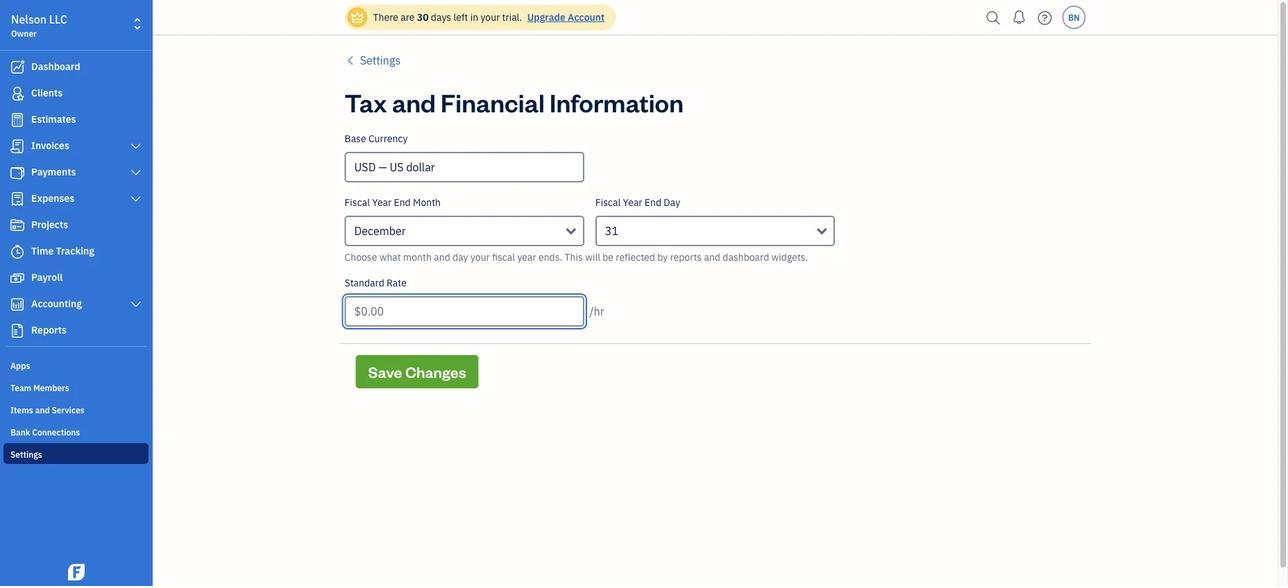 Task type: vqa. For each thing, say whether or not it's contained in the screenshot.
Make Weird Co. Payment Total: Co.
no



Task type: locate. For each thing, give the bounding box(es) containing it.
0 horizontal spatial year
[[372, 196, 392, 209]]

tax
[[345, 85, 387, 118]]

1 horizontal spatial settings
[[360, 53, 401, 68]]

crown image
[[350, 10, 365, 25]]

estimates
[[31, 113, 76, 126]]

your right in
[[481, 11, 500, 24]]

0 vertical spatial your
[[481, 11, 500, 24]]

year up the december
[[372, 196, 392, 209]]

there
[[373, 11, 399, 24]]

chevron large down image up payments link
[[130, 141, 142, 152]]

settings
[[360, 53, 401, 68], [10, 449, 42, 460]]

there are 30 days left in your trial. upgrade account
[[373, 11, 605, 24]]

nelson
[[11, 12, 47, 27]]

items and services
[[10, 405, 85, 416]]

connections
[[32, 427, 80, 438]]

december
[[354, 224, 406, 239]]

year
[[518, 251, 537, 264]]

year
[[372, 196, 392, 209], [623, 196, 643, 209]]

main element
[[0, 0, 187, 587]]

year left day
[[623, 196, 643, 209]]

chevron large down image up projects link
[[130, 194, 142, 205]]

0 horizontal spatial settings
[[10, 449, 42, 460]]

chevron large down image for invoices
[[130, 141, 142, 152]]

1 horizontal spatial year
[[623, 196, 643, 209]]

chevron large down image inside payments link
[[130, 167, 142, 178]]

settings inside settings link
[[10, 449, 42, 460]]

1 horizontal spatial end
[[645, 196, 662, 209]]

end for december
[[394, 196, 411, 209]]

team
[[10, 383, 31, 394]]

1 fiscal from the left
[[345, 196, 370, 209]]

and right items
[[35, 405, 50, 416]]

changes
[[405, 362, 466, 382]]

information
[[550, 85, 684, 118]]

save
[[368, 362, 402, 382]]

apps link
[[3, 355, 149, 376]]

fiscal up the december
[[345, 196, 370, 209]]

0 horizontal spatial end
[[394, 196, 411, 209]]

and up currency
[[392, 85, 436, 118]]

items
[[10, 405, 33, 416]]

dashboard
[[31, 60, 80, 73]]

Fiscal Year End Day field
[[596, 216, 835, 247]]

accounting link
[[3, 292, 149, 317]]

1 vertical spatial settings
[[10, 449, 42, 460]]

tracking
[[56, 245, 94, 258]]

/hr
[[590, 304, 605, 319]]

chevron large down image for payments
[[130, 167, 142, 178]]

2 fiscal from the left
[[596, 196, 621, 209]]

chevron large down image inside 'expenses' link
[[130, 194, 142, 205]]

expenses
[[31, 192, 74, 205]]

clients link
[[3, 81, 149, 106]]

chevron large down image
[[130, 194, 142, 205], [130, 299, 142, 310]]

30
[[417, 11, 429, 24]]

chevron large down image inside invoices link
[[130, 141, 142, 152]]

and left day
[[434, 251, 450, 264]]

project image
[[9, 219, 26, 233]]

1 chevron large down image from the top
[[130, 141, 142, 152]]

notifications image
[[1009, 3, 1031, 31]]

left
[[454, 11, 468, 24]]

month
[[403, 251, 432, 264]]

chevron large down image up 'expenses' link on the top
[[130, 167, 142, 178]]

fiscal
[[345, 196, 370, 209], [596, 196, 621, 209]]

chevron large down image down payroll link
[[130, 299, 142, 310]]

1 year from the left
[[372, 196, 392, 209]]

client image
[[9, 87, 26, 101]]

financial
[[441, 85, 545, 118]]

settings right chevronleft icon
[[360, 53, 401, 68]]

2 year from the left
[[623, 196, 643, 209]]

invoices
[[31, 139, 69, 152]]

your right day
[[471, 251, 490, 264]]

rate
[[387, 277, 407, 290]]

your
[[481, 11, 500, 24], [471, 251, 490, 264]]

ends.
[[539, 251, 563, 264]]

widgets.
[[772, 251, 809, 264]]

fiscal year end month
[[345, 196, 441, 209]]

expenses link
[[3, 187, 149, 212]]

2 end from the left
[[645, 196, 662, 209]]

end
[[394, 196, 411, 209], [645, 196, 662, 209]]

0 horizontal spatial fiscal
[[345, 196, 370, 209]]

1 vertical spatial chevron large down image
[[130, 299, 142, 310]]

settings link
[[3, 444, 149, 465]]

timer image
[[9, 245, 26, 259]]

31
[[605, 224, 619, 239]]

standard rate
[[345, 277, 407, 290]]

tax and financial information
[[345, 85, 684, 118]]

1 chevron large down image from the top
[[130, 194, 142, 205]]

fiscal for december
[[345, 196, 370, 209]]

fiscal for 31
[[596, 196, 621, 209]]

will
[[585, 251, 601, 264]]

day
[[664, 196, 681, 209]]

end left month
[[394, 196, 411, 209]]

end left day
[[645, 196, 662, 209]]

day
[[453, 251, 468, 264]]

0 vertical spatial chevron large down image
[[130, 194, 142, 205]]

fiscal up 31
[[596, 196, 621, 209]]

bank connections
[[10, 427, 80, 438]]

chevron large down image inside accounting link
[[130, 299, 142, 310]]

chevron large down image for expenses
[[130, 194, 142, 205]]

trial.
[[502, 11, 522, 24]]

days
[[431, 11, 451, 24]]

0 vertical spatial chevron large down image
[[130, 141, 142, 152]]

services
[[52, 405, 85, 416]]

0 vertical spatial settings
[[360, 53, 401, 68]]

2 chevron large down image from the top
[[130, 167, 142, 178]]

chevron large down image for accounting
[[130, 299, 142, 310]]

and
[[392, 85, 436, 118], [434, 251, 450, 264], [704, 251, 721, 264], [35, 405, 50, 416]]

1 horizontal spatial fiscal
[[596, 196, 621, 209]]

members
[[33, 383, 69, 394]]

time tracking
[[31, 245, 94, 258]]

what
[[380, 251, 401, 264]]

2 chevron large down image from the top
[[130, 299, 142, 310]]

estimate image
[[9, 113, 26, 127]]

1 vertical spatial chevron large down image
[[130, 167, 142, 178]]

1 end from the left
[[394, 196, 411, 209]]

chevron large down image
[[130, 141, 142, 152], [130, 167, 142, 178]]

year for 31
[[623, 196, 643, 209]]

choose what month and day your fiscal year ends. this will be reflected by reports and dashboard widgets.
[[345, 251, 809, 264]]

Currency text field
[[346, 153, 583, 181]]

search image
[[983, 7, 1005, 28]]

team members link
[[3, 377, 149, 398]]

settings down bank
[[10, 449, 42, 460]]



Task type: describe. For each thing, give the bounding box(es) containing it.
payments
[[31, 166, 76, 178]]

fiscal
[[492, 251, 515, 264]]

bn
[[1069, 12, 1080, 23]]

payments link
[[3, 160, 149, 185]]

base
[[345, 132, 366, 145]]

projects link
[[3, 213, 149, 238]]

invoice image
[[9, 140, 26, 153]]

base currency
[[345, 132, 408, 145]]

payroll link
[[3, 266, 149, 291]]

settings button
[[345, 52, 401, 69]]

nelson llc owner
[[11, 12, 67, 39]]

reflected
[[616, 251, 655, 264]]

bank
[[10, 427, 30, 438]]

in
[[471, 11, 479, 24]]

dashboard
[[723, 251, 770, 264]]

are
[[401, 11, 415, 24]]

expense image
[[9, 192, 26, 206]]

reports
[[31, 324, 67, 337]]

projects
[[31, 218, 68, 231]]

choose
[[345, 251, 377, 264]]

save changes
[[368, 362, 466, 382]]

go to help image
[[1034, 7, 1057, 28]]

report image
[[9, 324, 26, 338]]

year for december
[[372, 196, 392, 209]]

Standard Rate text field
[[345, 297, 585, 327]]

freshbooks image
[[65, 565, 87, 581]]

bank connections link
[[3, 421, 149, 442]]

this
[[565, 251, 583, 264]]

dashboard link
[[3, 55, 149, 80]]

settings inside settings button
[[360, 53, 401, 68]]

by
[[658, 251, 668, 264]]

payment image
[[9, 166, 26, 180]]

upgrade account link
[[525, 11, 605, 24]]

save changes button
[[356, 356, 479, 389]]

clients
[[31, 86, 63, 99]]

owner
[[11, 28, 37, 39]]

payroll
[[31, 271, 63, 284]]

be
[[603, 251, 614, 264]]

and inside main element
[[35, 405, 50, 416]]

llc
[[49, 12, 67, 27]]

team members
[[10, 383, 69, 394]]

and right reports
[[704, 251, 721, 264]]

reports link
[[3, 319, 149, 344]]

chevronleft image
[[345, 52, 358, 69]]

account
[[568, 11, 605, 24]]

apps
[[10, 360, 30, 371]]

reports
[[670, 251, 702, 264]]

invoices link
[[3, 134, 149, 159]]

money image
[[9, 272, 26, 285]]

Fiscal Year End Month field
[[345, 216, 585, 247]]

time tracking link
[[3, 240, 149, 265]]

dashboard image
[[9, 60, 26, 74]]

fiscal year end day
[[596, 196, 681, 209]]

upgrade
[[528, 11, 566, 24]]

standard
[[345, 277, 385, 290]]

accounting
[[31, 298, 82, 310]]

month
[[413, 196, 441, 209]]

currency
[[369, 132, 408, 145]]

chart image
[[9, 298, 26, 312]]

items and services link
[[3, 399, 149, 420]]

end for 31
[[645, 196, 662, 209]]

1 vertical spatial your
[[471, 251, 490, 264]]

bn button
[[1063, 6, 1086, 29]]

time
[[31, 245, 54, 258]]

estimates link
[[3, 108, 149, 133]]



